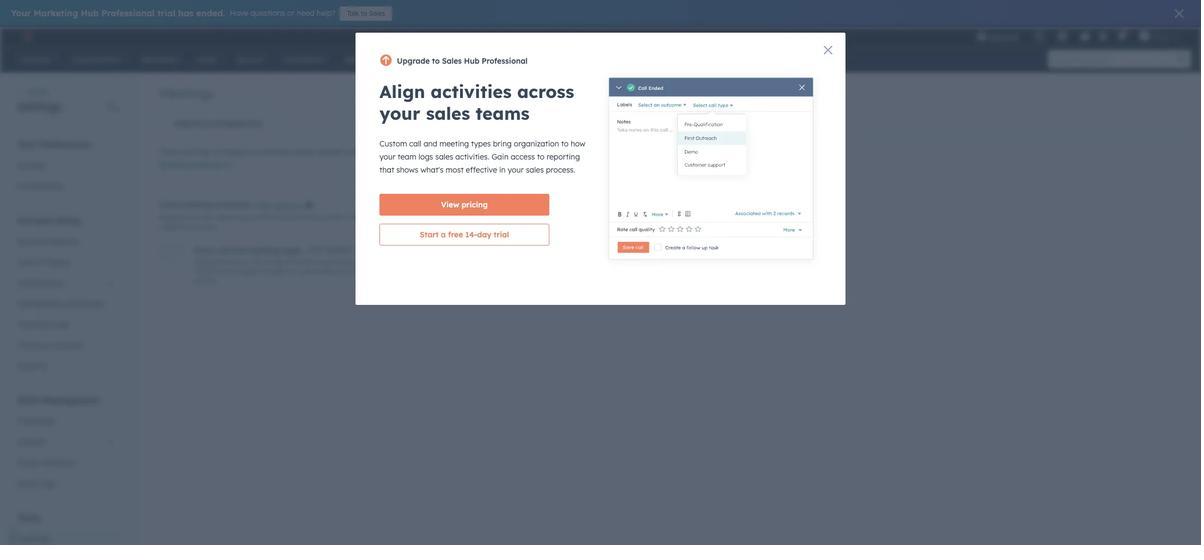 Task type: vqa. For each thing, say whether or not it's contained in the screenshot.
ended.
yes



Task type: locate. For each thing, give the bounding box(es) containing it.
track up the process. on the bottom
[[193, 245, 214, 255]]

1 horizontal spatial providing
[[324, 258, 353, 266]]

your inside organize how your team logs activities by providing custom meeting outcomes. report on this to track meeting outcomes
[[202, 213, 216, 221]]

ended.
[[196, 8, 225, 19]]

0 horizontal spatial by
[[280, 213, 287, 221]]

settings down back
[[17, 100, 62, 113]]

0 horizontal spatial logs
[[236, 213, 248, 221]]

1 vertical spatial team
[[253, 258, 269, 266]]

import & export link
[[11, 452, 122, 473]]

logs
[[236, 213, 248, 221], [271, 258, 283, 266]]

settings,
[[554, 147, 584, 157]]

how
[[188, 213, 201, 221], [223, 258, 235, 266]]

0 horizontal spatial and
[[232, 245, 246, 255]]

1 vertical spatial settings
[[192, 160, 223, 170]]

team down track meeting outcomes edit options
[[218, 213, 234, 221]]

2 horizontal spatial meetings
[[347, 147, 380, 157]]

and right 'calls'
[[335, 268, 347, 276]]

1 vertical spatial track
[[193, 245, 214, 255]]

0 horizontal spatial in
[[382, 147, 388, 157]]

organize inside organize how your team logs activities by providing custom meeting outcomes. report on this to track meeting outcomes
[[158, 213, 186, 221]]

0 horizontal spatial options
[[273, 201, 301, 211]]

meetings inside edit options organize how your team logs activities by providing custom meeting and call types. use these custom activity types to report on which calls and meetings are most successful in your sales process.
[[348, 268, 377, 276]]

edit options button
[[255, 199, 301, 212], [308, 243, 370, 257]]

1 vertical spatial by
[[315, 258, 322, 266]]

hubspot
[[313, 147, 345, 157]]

will
[[212, 147, 223, 157]]

options
[[273, 201, 301, 211], [326, 245, 354, 254]]

to right talk
[[361, 9, 367, 17]]

meetings
[[519, 147, 552, 157], [348, 268, 377, 276]]

0 horizontal spatial organize
[[158, 213, 186, 221]]

outcomes
[[215, 200, 251, 210], [186, 223, 216, 231]]

organize
[[158, 213, 186, 221], [193, 258, 221, 266]]

0 vertical spatial types
[[281, 245, 302, 255]]

apply
[[225, 147, 245, 157]]

on
[[428, 213, 436, 221], [290, 268, 298, 276]]

0 vertical spatial meeting
[[174, 119, 205, 129]]

0 vertical spatial &
[[40, 258, 45, 267]]

account defaults link
[[11, 231, 122, 252]]

marketplaces button
[[1051, 27, 1074, 45]]

outcomes down track meeting outcomes edit options
[[186, 223, 216, 231]]

2 vertical spatial meetings
[[17, 534, 50, 544]]

1 horizontal spatial on
[[428, 213, 436, 221]]

providing inside organize how your team logs activities by providing custom meeting outcomes. report on this to track meeting outcomes
[[289, 213, 318, 221]]

custom up edit options organize how your team logs activities by providing custom meeting and call types. use these custom activity types to report on which calls and meetings are most successful in your sales process.
[[320, 213, 343, 221]]

hubspot image
[[20, 29, 33, 42]]

in down types.
[[441, 268, 446, 276]]

0 vertical spatial how
[[188, 213, 201, 221]]

track inside track meeting outcomes edit options
[[158, 200, 179, 210]]

back link
[[17, 86, 48, 99]]

by up track call and meeting types
[[280, 213, 287, 221]]

1 horizontal spatial activities
[[285, 258, 313, 266]]

1 horizontal spatial team
[[253, 258, 269, 266]]

2 vertical spatial and
[[335, 268, 347, 276]]

options inside track meeting outcomes edit options
[[273, 201, 301, 211]]

report
[[269, 268, 288, 276]]

options inside edit options organize how your team logs activities by providing custom meeting and call types. use these custom activity types to report on which calls and meetings are most successful in your sales process.
[[326, 245, 354, 254]]

data management
[[17, 395, 99, 406]]

or
[[287, 8, 295, 18]]

by inside edit options organize how your team logs activities by providing custom meeting and call types. use these custom activity types to report on which calls and meetings are most successful in your sales process.
[[315, 258, 322, 266]]

settings image
[[1098, 32, 1108, 42]]

notifications button
[[1112, 27, 1131, 45]]

& for export
[[45, 458, 51, 468]]

1 horizontal spatial call
[[420, 258, 431, 266]]

0 vertical spatial providing
[[289, 213, 318, 221]]

to left report
[[261, 268, 268, 276]]

1 account from the top
[[17, 215, 53, 226]]

0 vertical spatial activities
[[250, 213, 278, 221]]

integrations
[[17, 278, 62, 288]]

edit inside track meeting outcomes edit options
[[255, 201, 271, 211]]

how up "activity"
[[223, 258, 235, 266]]

1 horizontal spatial in
[[441, 268, 446, 276]]

edit
[[255, 201, 271, 211], [308, 245, 324, 254]]

tools
[[17, 512, 40, 523]]

1 horizontal spatial by
[[315, 258, 322, 266]]

0 vertical spatial and
[[232, 245, 246, 255]]

0 horizontal spatial call
[[216, 245, 229, 255]]

settings
[[17, 100, 62, 113], [192, 160, 223, 170]]

1 link opens in a new window image from the top
[[225, 160, 232, 173]]

your up general
[[17, 139, 37, 150]]

your up hubspot icon
[[11, 8, 31, 19]]

close image
[[1175, 9, 1184, 18]]

code
[[50, 320, 69, 329]]

options up 'calls'
[[326, 245, 354, 254]]

providing
[[289, 213, 318, 221], [324, 258, 353, 266]]

edit up track call and meeting types
[[255, 201, 271, 211]]

on left this
[[428, 213, 436, 221]]

0 vertical spatial custom
[[320, 213, 343, 221]]

0 vertical spatial your
[[11, 8, 31, 19]]

successful
[[408, 268, 439, 276]]

meetings right own
[[519, 147, 552, 157]]

menu containing music
[[969, 27, 1188, 45]]

and
[[232, 245, 246, 255], [407, 258, 418, 266], [335, 268, 347, 276]]

meeting
[[174, 119, 205, 129], [158, 160, 189, 170]]

meetings right 'hubspot'
[[347, 147, 380, 157]]

meetings link
[[11, 529, 122, 545]]

1 horizontal spatial how
[[223, 258, 235, 266]]

1 vertical spatial meetings
[[347, 147, 380, 157]]

your for your marketing hub professional trial has ended. have questions or need help?
[[11, 8, 31, 19]]

0 vertical spatial outcomes
[[215, 200, 251, 210]]

export
[[53, 458, 77, 468]]

in
[[382, 147, 388, 157], [441, 268, 446, 276]]

0 horizontal spatial on
[[290, 268, 298, 276]]

account setup
[[17, 215, 80, 226]]

and up "activity"
[[232, 245, 246, 255]]

0 vertical spatial on
[[428, 213, 436, 221]]

these
[[466, 258, 483, 266]]

types inside edit options organize how your team logs activities by providing custom meeting and call types. use these custom activity types to report on which calls and meetings are most successful in your sales process.
[[242, 268, 259, 276]]

types up report
[[281, 245, 302, 255]]

1 horizontal spatial edit
[[308, 245, 324, 254]]

activities inside edit options organize how your team logs activities by providing custom meeting and call types. use these custom activity types to report on which calls and meetings are most successful in your sales process.
[[285, 258, 313, 266]]

0 vertical spatial settings
[[17, 100, 62, 113]]

your down track meeting outcomes edit options
[[202, 213, 216, 221]]

custom up the process. on the bottom
[[193, 268, 216, 276]]

meetings down tools
[[17, 534, 50, 544]]

0 vertical spatial logs
[[236, 213, 248, 221]]

0 horizontal spatial track
[[158, 200, 179, 210]]

has
[[178, 8, 194, 19]]

& left export
[[45, 458, 51, 468]]

1 horizontal spatial organize
[[193, 258, 221, 266]]

team down track call and meeting types
[[253, 258, 269, 266]]

1 vertical spatial your
[[17, 139, 37, 150]]

1 horizontal spatial logs
[[271, 258, 283, 266]]

settings inside user meeting settings
[[192, 160, 223, 170]]

0 vertical spatial options
[[273, 201, 301, 211]]

0 horizontal spatial settings
[[17, 100, 62, 113]]

outcomes down .
[[215, 200, 251, 210]]

have
[[230, 8, 248, 18]]

by inside organize how your team logs activities by providing custom meeting outcomes. report on this to track meeting outcomes
[[280, 213, 287, 221]]

0 vertical spatial account
[[17, 215, 53, 226]]

back
[[29, 87, 48, 96]]

1 vertical spatial in
[[441, 268, 446, 276]]

1 vertical spatial call
[[420, 258, 431, 266]]

2 horizontal spatial custom
[[355, 258, 378, 266]]

0 vertical spatial meetings
[[519, 147, 552, 157]]

track down these
[[158, 200, 179, 210]]

objects button
[[11, 432, 122, 452]]

0 vertical spatial in
[[382, 147, 388, 157]]

1 vertical spatial activities
[[285, 258, 313, 266]]

to
[[361, 9, 367, 17], [247, 147, 255, 157], [598, 147, 605, 157], [450, 213, 457, 221], [261, 268, 268, 276]]

help button
[[1076, 27, 1094, 45]]

& right privacy
[[46, 340, 51, 350]]

import & export
[[17, 458, 77, 468]]

edit up which at the left of the page
[[308, 245, 324, 254]]

1 horizontal spatial custom
[[320, 213, 343, 221]]

marketplaces image
[[1057, 32, 1067, 42]]

your preferences element
[[11, 138, 122, 197]]

0 horizontal spatial types
[[242, 268, 259, 276]]

professional
[[101, 8, 155, 19]]

0 horizontal spatial activities
[[250, 213, 278, 221]]

& for teams
[[40, 258, 45, 267]]

process.
[[193, 277, 218, 286]]

data management element
[[11, 394, 122, 494]]

own
[[502, 147, 516, 157]]

1 vertical spatial and
[[407, 258, 418, 266]]

meetings up meeting configurations link
[[158, 85, 214, 101]]

0 vertical spatial edit
[[255, 201, 271, 211]]

privacy
[[17, 340, 44, 350]]

help image
[[1080, 32, 1090, 42]]

0 horizontal spatial providing
[[289, 213, 318, 221]]

& right the users
[[40, 258, 45, 267]]

settings down will
[[192, 160, 223, 170]]

meetings left are
[[348, 268, 377, 276]]

0 vertical spatial by
[[280, 213, 287, 221]]

0 horizontal spatial team
[[218, 213, 234, 221]]

use
[[453, 258, 464, 266]]

1 vertical spatial account
[[17, 237, 47, 247]]

1 horizontal spatial options
[[326, 245, 354, 254]]

these
[[158, 147, 179, 157]]

.
[[234, 160, 236, 170]]

0 vertical spatial organize
[[158, 213, 186, 221]]

activities down track meeting outcomes edit options
[[250, 213, 278, 221]]

marketplace downloads link
[[11, 293, 122, 314]]

0 horizontal spatial meetings
[[348, 268, 377, 276]]

1 vertical spatial providing
[[324, 258, 353, 266]]

1 horizontal spatial types
[[281, 245, 302, 255]]

user meeting settings
[[158, 147, 625, 170]]

user
[[607, 147, 625, 157]]

by up 'calls'
[[315, 258, 322, 266]]

0 vertical spatial track
[[158, 200, 179, 210]]

how down track meeting outcomes edit options
[[188, 213, 201, 221]]

1 horizontal spatial edit options button
[[308, 243, 370, 257]]

0 vertical spatial edit options button
[[255, 199, 301, 212]]

track
[[158, 200, 179, 210], [193, 245, 214, 255]]

0 horizontal spatial meetings
[[17, 534, 50, 544]]

menu
[[969, 27, 1188, 45]]

settings
[[181, 147, 210, 157]]

custom down outcomes.
[[355, 258, 378, 266]]

1 vertical spatial options
[[326, 245, 354, 254]]

team inside organize how your team logs activities by providing custom meeting outcomes. report on this to track meeting outcomes
[[218, 213, 234, 221]]

meeting up 'settings'
[[174, 119, 205, 129]]

menu item
[[1027, 27, 1029, 45]]

in left account.
[[382, 147, 388, 157]]

account setup element
[[11, 215, 122, 376]]

1 horizontal spatial settings
[[192, 160, 223, 170]]

1 vertical spatial meetings
[[348, 268, 377, 276]]

in inside edit options organize how your team logs activities by providing custom meeting and call types. use these custom activity types to report on which calls and meetings are most successful in your sales process.
[[441, 268, 446, 276]]

logs down track meeting outcomes edit options
[[236, 213, 248, 221]]

defaults
[[49, 237, 79, 247]]

are
[[379, 268, 389, 276]]

account up account defaults
[[17, 215, 53, 226]]

0 horizontal spatial edit
[[255, 201, 271, 211]]

& for consent
[[46, 340, 51, 350]]

custom
[[320, 213, 343, 221], [355, 258, 378, 266], [193, 268, 216, 276]]

meetings
[[158, 85, 214, 101], [347, 147, 380, 157], [17, 534, 50, 544]]

account for account setup
[[17, 215, 53, 226]]

talk to sales button
[[340, 7, 392, 21]]

edit inside edit options organize how your team logs activities by providing custom meeting and call types. use these custom activity types to report on which calls and meetings are most successful in your sales process.
[[308, 245, 324, 254]]

& inside data management element
[[45, 458, 51, 468]]

1 vertical spatial edit
[[308, 245, 324, 254]]

options up organize how your team logs activities by providing custom meeting outcomes. report on this to track meeting outcomes
[[273, 201, 301, 211]]

upgrade
[[989, 33, 1019, 41]]

logs up report
[[271, 258, 283, 266]]

to inside 'button'
[[361, 9, 367, 17]]

0 horizontal spatial how
[[188, 213, 201, 221]]

1 vertical spatial organize
[[193, 258, 221, 266]]

1 horizontal spatial meetings
[[519, 147, 552, 157]]

1 horizontal spatial meetings
[[158, 85, 214, 101]]

audit
[[17, 479, 36, 488]]

notifications image
[[1117, 32, 1127, 42]]

to right this
[[450, 213, 457, 221]]

preferences
[[40, 139, 91, 150]]

edit options button up 'calls'
[[308, 243, 370, 257]]

account
[[17, 215, 53, 226], [17, 237, 47, 247]]

types
[[281, 245, 302, 255], [242, 268, 259, 276]]

1 horizontal spatial track
[[193, 245, 214, 255]]

your left own
[[484, 147, 500, 157]]

1 vertical spatial on
[[290, 268, 298, 276]]

to right the apply
[[247, 147, 255, 157]]

0 vertical spatial team
[[218, 213, 234, 221]]

1 vertical spatial types
[[242, 268, 259, 276]]

call up 'successful'
[[420, 258, 431, 266]]

and up 'successful'
[[407, 258, 418, 266]]

account up the users
[[17, 237, 47, 247]]

meeting down these
[[158, 160, 189, 170]]

0 horizontal spatial custom
[[193, 268, 216, 276]]

trial
[[157, 8, 176, 19]]

team
[[218, 213, 234, 221], [253, 258, 269, 266]]

your
[[390, 147, 406, 157], [484, 147, 500, 157], [202, 213, 216, 221], [237, 258, 251, 266], [448, 268, 462, 276]]

1 vertical spatial edit options button
[[308, 243, 370, 257]]

edit options button up organize how your team logs activities by providing custom meeting outcomes. report on this to track meeting outcomes
[[255, 199, 301, 212]]

your down track call and meeting types
[[237, 258, 251, 266]]

1 vertical spatial meeting
[[158, 160, 189, 170]]

2 vertical spatial &
[[45, 458, 51, 468]]

activities up which at the left of the page
[[285, 258, 313, 266]]

types down track call and meeting types
[[242, 268, 259, 276]]

1 vertical spatial how
[[223, 258, 235, 266]]

privacy & consent link
[[11, 335, 122, 356]]

account defaults
[[17, 237, 79, 247]]

0 horizontal spatial edit options button
[[255, 199, 301, 212]]

sales
[[464, 268, 479, 276]]

1 vertical spatial outcomes
[[186, 223, 216, 231]]

1 vertical spatial logs
[[271, 258, 283, 266]]

2 link opens in a new window image from the top
[[225, 162, 232, 170]]

meeting inside track meeting outcomes edit options
[[181, 200, 212, 210]]

on left which at the left of the page
[[290, 268, 298, 276]]

2 account from the top
[[17, 237, 47, 247]]

1 vertical spatial &
[[46, 340, 51, 350]]

call up "activity"
[[216, 245, 229, 255]]

meeting inside edit options organize how your team logs activities by providing custom meeting and call types. use these custom activity types to report on which calls and meetings are most successful in your sales process.
[[379, 258, 405, 266]]

link opens in a new window image
[[225, 160, 232, 173], [225, 162, 232, 170]]



Task type: describe. For each thing, give the bounding box(es) containing it.
marketing
[[34, 8, 78, 19]]

types.
[[433, 258, 451, 266]]

activities inside organize how your team logs activities by providing custom meeting outcomes. report on this to track meeting outcomes
[[250, 213, 278, 221]]

on inside edit options organize how your team logs activities by providing custom meeting and call types. use these custom activity types to report on which calls and meetings are most successful in your sales process.
[[290, 268, 298, 276]]

this
[[438, 213, 449, 221]]

team inside edit options organize how your team logs activities by providing custom meeting and call types. use these custom activity types to report on which calls and meetings are most successful in your sales process.
[[253, 258, 269, 266]]

consent
[[54, 340, 83, 350]]

track
[[459, 213, 474, 221]]

privacy & consent
[[17, 340, 83, 350]]

account.
[[408, 147, 439, 157]]

meeting configurations
[[174, 119, 263, 129]]

outcomes inside track meeting outcomes edit options
[[215, 200, 251, 210]]

questions
[[250, 8, 285, 18]]

account for account defaults
[[17, 237, 47, 247]]

users & teams link
[[11, 252, 122, 273]]

track for track meeting outcomes edit options
[[158, 200, 179, 210]]

setup
[[55, 215, 80, 226]]

outcomes inside organize how your team logs activities by providing custom meeting outcomes. report on this to track meeting outcomes
[[186, 223, 216, 231]]

providing inside edit options organize how your team logs activities by providing custom meeting and call types. use these custom activity types to report on which calls and meetings are most successful in your sales process.
[[324, 258, 353, 266]]

meeting configurations link
[[159, 111, 278, 137]]

to
[[441, 147, 449, 157]]

audit logs link
[[11, 473, 122, 494]]

1 vertical spatial custom
[[355, 258, 378, 266]]

track meeting outcomes edit options
[[158, 200, 301, 211]]

edit options button for track call and meeting types
[[308, 243, 370, 257]]

activity
[[218, 268, 241, 276]]

1 horizontal spatial and
[[335, 268, 347, 276]]

marketplace downloads
[[17, 299, 104, 309]]

call inside edit options organize how your team logs activities by providing custom meeting and call types. use these custom activity types to report on which calls and meetings are most successful in your sales process.
[[420, 258, 431, 266]]

integrations button
[[11, 273, 122, 293]]

your left account.
[[390, 147, 406, 157]]

tracking
[[17, 320, 48, 329]]

everyone
[[257, 147, 290, 157]]

custom inside organize how your team logs activities by providing custom meeting outcomes. report on this to track meeting outcomes
[[320, 213, 343, 221]]

2 horizontal spatial and
[[407, 258, 418, 266]]

import
[[17, 458, 43, 468]]

logs inside edit options organize how your team logs activities by providing custom meeting and call types. use these custom activity types to report on which calls and meetings are most successful in your sales process.
[[271, 258, 283, 266]]

sales
[[369, 9, 385, 17]]

talk
[[347, 9, 359, 17]]

to right go
[[598, 147, 605, 157]]

how inside edit options organize how your team logs activities by providing custom meeting and call types. use these custom activity types to report on which calls and meetings are most successful in your sales process.
[[223, 258, 235, 266]]

configurations
[[207, 119, 263, 129]]

settings link
[[1097, 30, 1110, 42]]

tracking code
[[17, 320, 69, 329]]

your marketing hub professional trial has ended. have questions or need help?
[[11, 8, 336, 19]]

manage
[[452, 147, 481, 157]]

upgrade image
[[977, 32, 987, 42]]

0 vertical spatial call
[[216, 245, 229, 255]]

notifications link
[[11, 176, 122, 197]]

objects
[[17, 437, 45, 447]]

downloads
[[64, 299, 104, 309]]

general
[[17, 161, 45, 170]]

general link
[[11, 155, 122, 176]]

go
[[586, 147, 596, 157]]

using
[[292, 147, 311, 157]]

help?
[[317, 8, 336, 18]]

these settings will apply to everyone using hubspot meetings in your account. to manage your own meetings settings, go to
[[158, 147, 607, 157]]

report
[[405, 213, 426, 221]]

calls
[[319, 268, 333, 276]]

on inside organize how your team logs activities by providing custom meeting outcomes. report on this to track meeting outcomes
[[428, 213, 436, 221]]

security
[[17, 361, 47, 371]]

logs inside organize how your team logs activities by providing custom meeting outcomes. report on this to track meeting outcomes
[[236, 213, 248, 221]]

0 vertical spatial meetings
[[158, 85, 214, 101]]

music button
[[1133, 27, 1187, 45]]

marketplace
[[17, 299, 62, 309]]

how inside organize how your team logs activities by providing custom meeting outcomes. report on this to track meeting outcomes
[[188, 213, 201, 221]]

track call and meeting types
[[193, 245, 302, 255]]

data
[[17, 395, 39, 406]]

2 vertical spatial custom
[[193, 268, 216, 276]]

hubspot link
[[13, 29, 41, 42]]

teams
[[47, 258, 70, 267]]

Search HubSpot search field
[[1048, 50, 1182, 69]]

security link
[[11, 356, 122, 376]]

properties link
[[11, 411, 122, 432]]

meeting inside user meeting settings
[[158, 160, 189, 170]]

edit options organize how your team logs activities by providing custom meeting and call types. use these custom activity types to report on which calls and meetings are most successful in your sales process.
[[193, 245, 483, 286]]

your for your preferences
[[17, 139, 37, 150]]

notifications
[[17, 181, 64, 191]]

search image
[[1178, 56, 1186, 63]]

management
[[41, 395, 99, 406]]

greg robinson image
[[1140, 31, 1149, 41]]

organize inside edit options organize how your team logs activities by providing custom meeting and call types. use these custom activity types to report on which calls and meetings are most successful in your sales process.
[[193, 258, 221, 266]]

most
[[390, 268, 406, 276]]

tools element
[[11, 512, 122, 545]]

your preferences
[[17, 139, 91, 150]]

edit options button for track meeting outcomes
[[255, 199, 301, 212]]

calling icon button
[[1030, 29, 1049, 43]]

tracking code link
[[11, 314, 122, 335]]

properties
[[17, 417, 54, 426]]

meeting inside meeting configurations link
[[174, 119, 205, 129]]

meetings inside meetings 'link'
[[17, 534, 50, 544]]

calling icon image
[[1034, 32, 1044, 41]]

to inside edit options organize how your team logs activities by providing custom meeting and call types. use these custom activity types to report on which calls and meetings are most successful in your sales process.
[[261, 268, 268, 276]]

your down use
[[448, 268, 462, 276]]

organize how your team logs activities by providing custom meeting outcomes. report on this to track meeting outcomes
[[158, 213, 474, 231]]

to inside organize how your team logs activities by providing custom meeting outcomes. report on this to track meeting outcomes
[[450, 213, 457, 221]]

user meeting settings link
[[158, 147, 625, 173]]

need
[[297, 8, 314, 18]]

talk to sales
[[347, 9, 385, 17]]

users
[[17, 258, 38, 267]]

users & teams
[[17, 258, 70, 267]]

track for track call and meeting types
[[193, 245, 214, 255]]

logs
[[39, 479, 56, 488]]



